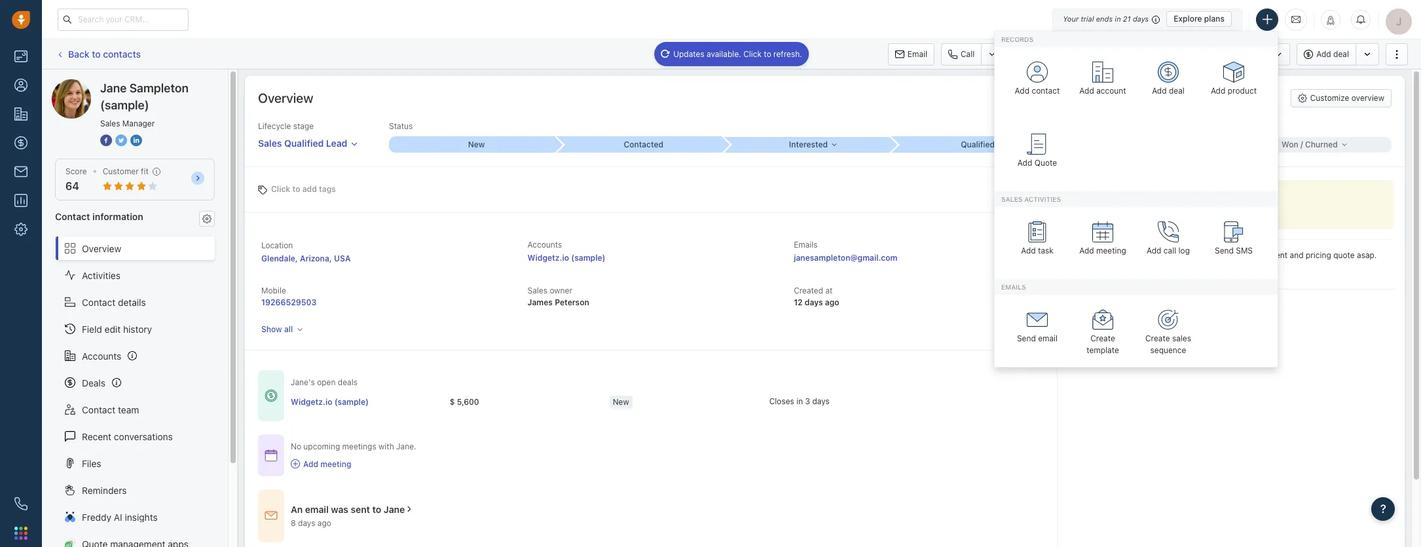 Task type: locate. For each thing, give the bounding box(es) containing it.
accounts for accounts widgetz.io (sample)
[[528, 240, 562, 250]]

a left the minute
[[1141, 269, 1146, 279]]

1 horizontal spatial add deal
[[1317, 49, 1350, 59]]

at
[[826, 286, 833, 295]]

create up the "template" at the right bottom of the page
[[1091, 334, 1116, 344]]

add meeting link
[[1074, 214, 1133, 269], [291, 458, 416, 470]]

container_wx8msf4aqz5i3rn1 image left widgetz.io (sample)
[[265, 389, 278, 402]]

1 vertical spatial sms
[[1237, 246, 1253, 256]]

sampleton inside jane sampleton (sample) sales manager
[[130, 81, 189, 95]]

0 vertical spatial meeting
[[1097, 246, 1127, 256]]

widgetz.io up owner
[[528, 253, 569, 263]]

sales owner james peterson
[[528, 286, 590, 307]]

1 vertical spatial add meeting link
[[291, 458, 416, 470]]

0 horizontal spatial jane
[[78, 79, 98, 90]]

create for create sales sequence
[[1146, 334, 1171, 344]]

0 vertical spatial accounts
[[528, 240, 562, 250]]

refresh.
[[774, 49, 803, 59]]

send email
[[1017, 334, 1058, 344]]

with up james peterson
[[1106, 250, 1122, 260]]

menu
[[995, 30, 1279, 368]]

deal for 'add deal' link
[[1170, 86, 1185, 96]]

score
[[66, 166, 87, 176]]

add meeting up james peterson
[[1080, 246, 1127, 256]]

1 horizontal spatial in
[[1115, 14, 1121, 23]]

and
[[1290, 250, 1304, 260]]

emails
[[794, 240, 818, 250], [1002, 283, 1027, 291]]

activities up product
[[1238, 49, 1271, 59]]

add meeting down upcoming
[[303, 459, 351, 469]]

row
[[291, 389, 930, 416]]

0 horizontal spatial widgetz.io (sample) link
[[291, 396, 369, 407]]

1 vertical spatial add deal
[[1153, 86, 1185, 96]]

Search your CRM... text field
[[58, 8, 189, 30]]

had
[[1068, 250, 1083, 260]]

2 vertical spatial ago
[[318, 518, 331, 528]]

add product link
[[1205, 54, 1264, 109]]

container_wx8msf4aqz5i3rn1 image left '8' at the bottom left
[[265, 509, 278, 522]]

1 horizontal spatial add meeting
[[1080, 246, 1127, 256]]

click right available.
[[744, 49, 762, 59]]

0 horizontal spatial with
[[379, 442, 394, 452]]

widgetz.io inside 'accounts widgetz.io (sample)'
[[528, 253, 569, 263]]

1 vertical spatial overview
[[82, 243, 121, 254]]

jane for jane sampleton (sample)
[[78, 79, 98, 90]]

add deal up customize
[[1317, 49, 1350, 59]]

sampleton up 'manager'
[[130, 81, 189, 95]]

sales activities
[[1216, 49, 1271, 59], [1002, 195, 1061, 203]]

1 horizontal spatial new
[[613, 397, 629, 407]]

sampleton for jane sampleton (sample) sales manager
[[130, 81, 189, 95]]

1 horizontal spatial create
[[1146, 334, 1171, 344]]

1 horizontal spatial widgetz.io (sample) link
[[528, 253, 606, 263]]

0 horizontal spatial meeting
[[321, 459, 351, 469]]

0 horizontal spatial widgetz.io
[[291, 397, 332, 407]]

1 horizontal spatial overview
[[258, 90, 313, 105]]

emails for emails
[[1002, 283, 1027, 291]]

0 vertical spatial add meeting
[[1080, 246, 1127, 256]]

explore plans link
[[1167, 11, 1232, 27]]

ago inside created at 12 days ago
[[825, 298, 840, 307]]

1 vertical spatial deal
[[1170, 86, 1185, 96]]

jane right the sent
[[384, 504, 405, 515]]

1 create from the left
[[1091, 334, 1116, 344]]

2 horizontal spatial ago
[[1175, 269, 1189, 279]]

0 vertical spatial sales activities
[[1216, 49, 1271, 59]]

interested link
[[724, 137, 891, 152]]

add contact
[[1015, 86, 1060, 96]]

call link
[[942, 43, 982, 65]]

call left log at the top right
[[1164, 246, 1177, 256]]

emails inside the "emails janesampleton@gmail.com"
[[794, 240, 818, 250]]

1 vertical spatial a
[[1141, 269, 1146, 279]]

sales left owner
[[528, 286, 548, 295]]

ago down at
[[825, 298, 840, 307]]

accounts up deals
[[82, 350, 121, 361]]

mobile 19266529503
[[261, 286, 317, 307]]

0 vertical spatial add deal
[[1317, 49, 1350, 59]]

add for add account link
[[1080, 86, 1095, 96]]

document
[[1251, 250, 1288, 260]]

(sample) for jane sampleton (sample)
[[148, 79, 186, 90]]

in left 21
[[1115, 14, 1121, 23]]

1 horizontal spatial sales activities
[[1216, 49, 1271, 59]]

accounts inside 'accounts widgetz.io (sample)'
[[528, 240, 562, 250]]

no upcoming meetings with jane.
[[291, 442, 416, 452]]

1 horizontal spatial a
[[1141, 269, 1146, 279]]

send for send sms
[[1215, 246, 1234, 256]]

click left add
[[271, 184, 290, 194]]

add account
[[1080, 86, 1127, 96]]

qualified left add quote link
[[961, 140, 995, 149]]

0 horizontal spatial add deal
[[1153, 86, 1185, 96]]

sales down add quote
[[1002, 195, 1023, 203]]

1 horizontal spatial ago
[[825, 298, 840, 307]]

sampleton down contacts on the left top
[[101, 79, 146, 90]]

call
[[1164, 246, 1177, 256], [1092, 250, 1104, 260]]

0 horizontal spatial sales activities
[[1002, 195, 1061, 203]]

email
[[1039, 334, 1058, 344], [305, 504, 329, 515]]

1 horizontal spatial jane
[[100, 81, 127, 95]]

meetings
[[342, 442, 377, 452]]

1 vertical spatial jane.
[[396, 442, 416, 452]]

1 vertical spatial emails
[[1002, 283, 1027, 291]]

add for add contact link
[[1015, 86, 1030, 96]]

with
[[1106, 250, 1122, 260], [379, 442, 394, 452]]

emails up janesampleton@gmail.com
[[794, 240, 818, 250]]

insights
[[125, 511, 158, 523]]

sales activities up product
[[1216, 49, 1271, 59]]

0 horizontal spatial activities
[[1025, 195, 1061, 203]]

field edit history
[[82, 323, 152, 335]]

8 days ago
[[291, 518, 331, 528]]

sales activities down add quote
[[1002, 195, 1061, 203]]

1 vertical spatial sales activities
[[1002, 195, 1061, 203]]

twitter circled image
[[115, 134, 127, 147]]

0 horizontal spatial email
[[305, 504, 329, 515]]

sampleton
[[101, 79, 146, 90], [130, 81, 189, 95]]

sales
[[1216, 49, 1236, 59], [100, 119, 120, 128], [258, 138, 282, 149], [1002, 195, 1023, 203], [528, 286, 548, 295]]

1 horizontal spatial call
[[1164, 246, 1177, 256]]

0 horizontal spatial click
[[271, 184, 290, 194]]

0 vertical spatial sms
[[1030, 49, 1047, 59]]

conversations
[[114, 431, 173, 442]]

0 horizontal spatial james
[[528, 298, 553, 307]]

0 vertical spatial contact
[[55, 211, 90, 222]]

jane. for call
[[1124, 250, 1144, 260]]

add up customize
[[1317, 49, 1332, 59]]

add account link
[[1074, 54, 1133, 109]]

glendale, arizona, usa link
[[261, 254, 351, 263]]

1 vertical spatial with
[[379, 442, 394, 452]]

add quote
[[1018, 158, 1058, 168]]

2 horizontal spatial jane
[[384, 504, 405, 515]]

contact down activities at the left
[[82, 297, 115, 308]]

available.
[[707, 49, 742, 59]]

freshworks switcher image
[[14, 527, 28, 540]]

0 horizontal spatial accounts
[[82, 350, 121, 361]]

lifecycle stage
[[258, 121, 314, 131]]

1 vertical spatial james
[[528, 298, 553, 307]]

send email link
[[1008, 302, 1067, 357]]

0 vertical spatial deal
[[1334, 49, 1350, 59]]

0 vertical spatial james
[[1068, 268, 1092, 278]]

0 vertical spatial overview
[[258, 90, 313, 105]]

$ 5,600
[[450, 397, 479, 407]]

call up james peterson
[[1092, 250, 1104, 260]]

(sample) up owner
[[571, 253, 606, 263]]

email up 8 days ago
[[305, 504, 329, 515]]

(sample) inside jane sampleton (sample) sales manager
[[100, 98, 149, 112]]

ago down 'was'
[[318, 518, 331, 528]]

details
[[118, 297, 146, 308]]

send
[[1215, 246, 1234, 256], [1017, 334, 1036, 344]]

1 horizontal spatial jane.
[[1124, 250, 1144, 260]]

contacted link
[[556, 136, 724, 153]]

jane inside jane sampleton (sample) sales manager
[[100, 81, 127, 95]]

0 vertical spatial widgetz.io (sample) link
[[528, 253, 606, 263]]

add left product
[[1211, 86, 1226, 96]]

1 vertical spatial email
[[305, 504, 329, 515]]

james down owner
[[528, 298, 553, 307]]

add for 'add deal' link
[[1153, 86, 1167, 96]]

closes
[[770, 396, 795, 406]]

0 vertical spatial click
[[744, 49, 762, 59]]

accounts
[[528, 240, 562, 250], [82, 350, 121, 361]]

0 horizontal spatial jane.
[[396, 442, 416, 452]]

(sample) up 'manager'
[[148, 79, 186, 90]]

0 horizontal spatial sms
[[1030, 49, 1047, 59]]

days right 3
[[813, 396, 830, 406]]

contact up recent at bottom left
[[82, 404, 115, 415]]

widgetz.io (sample) link up owner
[[528, 253, 606, 263]]

customer
[[103, 166, 139, 176]]

1 horizontal spatial send
[[1215, 246, 1234, 256]]

deal down meeting
[[1170, 86, 1185, 96]]

1 vertical spatial send
[[1017, 334, 1036, 344]]

contact down 64 button
[[55, 211, 90, 222]]

0 horizontal spatial ago
[[318, 518, 331, 528]]

proposal
[[1217, 250, 1249, 260]]

widgetz.io (sample)
[[291, 397, 369, 407]]

days
[[1133, 14, 1149, 23], [805, 298, 823, 307], [813, 396, 830, 406], [298, 518, 315, 528]]

peterson
[[1094, 268, 1127, 278], [555, 298, 590, 307]]

add up james peterson
[[1080, 246, 1095, 256]]

add up the minute
[[1147, 246, 1162, 256]]

add
[[1317, 49, 1332, 59], [1015, 86, 1030, 96], [1080, 86, 1095, 96], [1153, 86, 1167, 96], [1211, 86, 1226, 96], [1018, 158, 1033, 168], [1022, 246, 1036, 256], [1080, 246, 1095, 256], [1147, 246, 1162, 256], [303, 459, 318, 469]]

emails for emails janesampleton@gmail.com
[[794, 240, 818, 250]]

0 vertical spatial send
[[1215, 246, 1234, 256]]

qualified down stage
[[284, 138, 324, 149]]

(sample) inside 'accounts widgetz.io (sample)'
[[571, 253, 606, 263]]

jane. right meetings
[[396, 442, 416, 452]]

add for add product link
[[1211, 86, 1226, 96]]

create for create template
[[1091, 334, 1116, 344]]

product
[[1228, 86, 1257, 96]]

1 horizontal spatial with
[[1106, 250, 1122, 260]]

with right meetings
[[379, 442, 394, 452]]

james
[[1068, 268, 1092, 278], [528, 298, 553, 307]]

sms
[[1030, 49, 1047, 59], [1237, 246, 1253, 256]]

add meeting link left she
[[1074, 214, 1133, 269]]

widgetz.io (sample) link down open
[[291, 396, 369, 407]]

a right had
[[1085, 250, 1089, 260]]

in
[[1115, 14, 1121, 23], [797, 396, 803, 406]]

emails down the add task
[[1002, 283, 1027, 291]]

widgetz.io (sample) link
[[528, 253, 606, 263], [291, 396, 369, 407]]

container_wx8msf4aqz5i3rn1 image right the sent
[[405, 505, 414, 514]]

create sales sequence
[[1146, 334, 1192, 355]]

jane down contacts on the left top
[[100, 81, 127, 95]]

accounts up owner
[[528, 240, 562, 250]]

1 vertical spatial accounts
[[82, 350, 121, 361]]

container_wx8msf4aqz5i3rn1 image left container_wx8msf4aqz5i3rn1 icon
[[265, 449, 278, 462]]

deal up customize overview "button"
[[1334, 49, 1350, 59]]

1 vertical spatial meeting
[[321, 459, 351, 469]]

activities
[[82, 270, 121, 281]]

1 vertical spatial widgetz.io
[[291, 397, 332, 407]]

widgetz.io down jane's
[[291, 397, 332, 407]]

updates available. click to refresh. link
[[655, 42, 809, 66]]

create up sequence
[[1146, 334, 1171, 344]]

meeting up james peterson
[[1097, 246, 1127, 256]]

create inside 'create template'
[[1091, 334, 1116, 344]]

the
[[1202, 250, 1214, 260]]

0 vertical spatial ago
[[1175, 269, 1189, 279]]

menu containing add contact
[[995, 30, 1279, 368]]

deal inside button
[[1334, 49, 1350, 59]]

email button
[[888, 43, 935, 65]]

fit
[[141, 166, 149, 176]]

container_wx8msf4aqz5i3rn1 image
[[265, 389, 278, 402], [265, 449, 278, 462], [405, 505, 414, 514], [265, 509, 278, 522]]

(sample) down deals
[[335, 397, 369, 407]]

send for send email
[[1017, 334, 1036, 344]]

new link
[[389, 136, 556, 153]]

(sample) down jane sampleton (sample)
[[100, 98, 149, 112]]

0 horizontal spatial emails
[[794, 240, 818, 250]]

sales qualified lead
[[258, 138, 348, 149]]

jane down back
[[78, 79, 98, 90]]

0 vertical spatial widgetz.io
[[528, 253, 569, 263]]

0 horizontal spatial new
[[468, 140, 485, 149]]

(sample) inside row
[[335, 397, 369, 407]]

peterson left the minute
[[1094, 268, 1127, 278]]

jane. left she
[[1124, 250, 1144, 260]]

add meeting inside menu
[[1080, 246, 1127, 256]]

sales inside sales owner james peterson
[[528, 286, 548, 295]]

to right the sent
[[373, 504, 382, 515]]

0 horizontal spatial create
[[1091, 334, 1116, 344]]

meeting down upcoming
[[321, 459, 351, 469]]

1 horizontal spatial accounts
[[528, 240, 562, 250]]

create inside create sales sequence
[[1146, 334, 1171, 344]]

0 vertical spatial add meeting link
[[1074, 214, 1133, 269]]

location
[[261, 240, 293, 250]]

in left 3
[[797, 396, 803, 406]]

activities down quote
[[1025, 195, 1061, 203]]

0 horizontal spatial deal
[[1170, 86, 1185, 96]]

contact team
[[82, 404, 139, 415]]

1 horizontal spatial deal
[[1334, 49, 1350, 59]]

add deal button
[[1297, 43, 1356, 65]]

sampleton for jane sampleton (sample)
[[101, 79, 146, 90]]

sales down plans
[[1216, 49, 1236, 59]]

0 horizontal spatial add meeting
[[303, 459, 351, 469]]

with for meetings
[[379, 442, 394, 452]]

files
[[82, 458, 101, 469]]

1 vertical spatial click
[[271, 184, 290, 194]]

overview up activities at the left
[[82, 243, 121, 254]]

0 horizontal spatial a
[[1085, 250, 1089, 260]]

customer fit
[[103, 166, 149, 176]]

customize overview
[[1311, 93, 1385, 103]]

created at 12 days ago
[[794, 286, 840, 307]]

facebook circled image
[[100, 134, 112, 147]]

add down the meeting button
[[1153, 86, 1167, 96]]

overview up lifecycle stage
[[258, 90, 313, 105]]

1 horizontal spatial widgetz.io
[[528, 253, 569, 263]]

1 horizontal spatial peterson
[[1094, 268, 1127, 278]]

ago down requested
[[1175, 269, 1189, 279]]

peterson down owner
[[555, 298, 590, 307]]

0 vertical spatial jane.
[[1124, 250, 1144, 260]]

contacted
[[624, 140, 664, 149]]

contact
[[55, 211, 90, 222], [82, 297, 115, 308], [82, 404, 115, 415]]

days down created
[[805, 298, 823, 307]]

james down had
[[1068, 268, 1092, 278]]

send inside 'link'
[[1215, 246, 1234, 256]]

deals
[[82, 377, 105, 388]]

0 vertical spatial email
[[1039, 334, 1058, 344]]

add for add task link
[[1022, 246, 1036, 256]]

add deal inside button
[[1317, 49, 1350, 59]]

add meeting link down no upcoming meetings with jane.
[[291, 458, 416, 470]]

0 vertical spatial emails
[[794, 240, 818, 250]]

1 horizontal spatial email
[[1039, 334, 1058, 344]]

recent
[[82, 431, 111, 442]]

add deal
[[1317, 49, 1350, 59], [1153, 86, 1185, 96]]

64 button
[[66, 180, 79, 192]]

0 vertical spatial with
[[1106, 250, 1122, 260]]

2 vertical spatial contact
[[82, 404, 115, 415]]

1 horizontal spatial emails
[[1002, 283, 1027, 291]]

0 horizontal spatial in
[[797, 396, 803, 406]]

1 vertical spatial add meeting
[[303, 459, 351, 469]]

sales up facebook circled image
[[100, 119, 120, 128]]

asap.
[[1358, 250, 1377, 260]]

add left quote
[[1018, 158, 1033, 168]]

2 create from the left
[[1146, 334, 1171, 344]]

0 vertical spatial in
[[1115, 14, 1121, 23]]

add deal down meeting
[[1153, 86, 1185, 96]]

contact for contact details
[[82, 297, 115, 308]]

add left contact
[[1015, 86, 1030, 96]]

updates
[[674, 49, 705, 59]]

0 vertical spatial activities
[[1238, 49, 1271, 59]]

add inside button
[[1317, 49, 1332, 59]]

0 vertical spatial a
[[1085, 250, 1089, 260]]

1 vertical spatial peterson
[[555, 298, 590, 307]]

add left "account"
[[1080, 86, 1095, 96]]

1 horizontal spatial james
[[1068, 268, 1092, 278]]

email left 'create template'
[[1039, 334, 1058, 344]]

1 vertical spatial ago
[[825, 298, 840, 307]]

0 horizontal spatial peterson
[[555, 298, 590, 307]]

to
[[92, 48, 101, 59], [764, 49, 772, 59], [293, 184, 300, 194], [373, 504, 382, 515]]

add left task
[[1022, 246, 1036, 256]]



Task type: describe. For each thing, give the bounding box(es) containing it.
qualified link
[[891, 136, 1058, 153]]

owner
[[550, 286, 573, 295]]

an email was sent to jane
[[291, 504, 405, 515]]

show
[[261, 324, 282, 334]]

your trial ends in 21 days
[[1063, 14, 1149, 23]]

widgetz.io inside the widgetz.io (sample) link
[[291, 397, 332, 407]]

add product
[[1211, 86, 1257, 96]]

requested
[[1163, 250, 1200, 260]]

jane for jane sampleton (sample) sales manager
[[100, 81, 127, 95]]

container_wx8msf4aqz5i3rn1 image
[[291, 459, 300, 469]]

field
[[82, 323, 102, 335]]

accounts for accounts
[[82, 350, 121, 361]]

template
[[1087, 345, 1120, 355]]

sales qualified lead link
[[258, 132, 359, 150]]

contact for contact team
[[82, 404, 115, 415]]

meeting
[[1152, 49, 1182, 59]]

/
[[1301, 139, 1304, 149]]

sent
[[351, 504, 370, 515]]

freddy ai insights
[[82, 511, 158, 523]]

0 vertical spatial peterson
[[1094, 268, 1127, 278]]

records
[[1002, 35, 1034, 43]]

information
[[92, 211, 143, 222]]

1 horizontal spatial activities
[[1238, 49, 1271, 59]]

add task
[[1022, 246, 1054, 256]]

days right '8' at the bottom left
[[298, 518, 315, 528]]

add for add deal button
[[1317, 49, 1332, 59]]

closes in 3 days
[[770, 396, 830, 406]]

team
[[118, 404, 139, 415]]

21
[[1124, 14, 1131, 23]]

to left add
[[293, 184, 300, 194]]

ends
[[1097, 14, 1113, 23]]

3
[[806, 396, 811, 406]]

accounts widgetz.io (sample)
[[528, 240, 606, 263]]

0 horizontal spatial add meeting link
[[291, 458, 416, 470]]

add call log
[[1147, 246, 1191, 256]]

score 64
[[66, 166, 87, 192]]

had a call with jane. she requested the proposal document and pricing quote asap.
[[1068, 250, 1377, 260]]

send sms
[[1215, 246, 1253, 256]]

1 horizontal spatial click
[[744, 49, 762, 59]]

customize overview button
[[1291, 89, 1392, 107]]

task
[[1039, 246, 1054, 256]]

contact information
[[55, 211, 143, 222]]

0 horizontal spatial qualified
[[284, 138, 324, 149]]

$
[[450, 397, 455, 407]]

0 horizontal spatial call
[[1092, 250, 1104, 260]]

status
[[389, 121, 413, 131]]

pricing
[[1306, 250, 1332, 260]]

lifecycle
[[258, 121, 291, 131]]

1 vertical spatial widgetz.io (sample) link
[[291, 396, 369, 407]]

days inside created at 12 days ago
[[805, 298, 823, 307]]

ago for 8 days ago
[[318, 518, 331, 528]]

won
[[1282, 139, 1299, 149]]

new inside row
[[613, 397, 629, 407]]

janesampleton@gmail.com
[[794, 253, 898, 263]]

1 horizontal spatial add meeting link
[[1074, 214, 1133, 269]]

quote
[[1035, 158, 1058, 168]]

no
[[291, 442, 301, 452]]

back to contacts
[[68, 48, 141, 59]]

0 horizontal spatial overview
[[82, 243, 121, 254]]

create template link
[[1074, 302, 1133, 357]]

explore
[[1174, 14, 1203, 24]]

5,600
[[457, 397, 479, 407]]

email
[[908, 49, 928, 59]]

add deal for add deal button
[[1317, 49, 1350, 59]]

phone element
[[8, 491, 34, 517]]

with for call
[[1106, 250, 1122, 260]]

to left refresh. at the top
[[764, 49, 772, 59]]

jane. for meetings
[[396, 442, 416, 452]]

won / churned
[[1282, 139, 1338, 149]]

your
[[1063, 14, 1079, 23]]

trial
[[1081, 14, 1095, 23]]

peterson inside sales owner james peterson
[[555, 298, 590, 307]]

james inside sales owner james peterson
[[528, 298, 553, 307]]

meeting button
[[1133, 43, 1190, 65]]

add call log link
[[1139, 214, 1198, 269]]

(sample) for jane sampleton (sample) sales manager
[[100, 98, 149, 112]]

overview
[[1352, 93, 1385, 103]]

64
[[66, 180, 79, 192]]

a minute ago
[[1141, 269, 1189, 279]]

minute
[[1148, 269, 1173, 279]]

sms inside button
[[1030, 49, 1047, 59]]

won / churned button
[[1225, 137, 1392, 152]]

create template
[[1087, 334, 1120, 355]]

add right container_wx8msf4aqz5i3rn1 icon
[[303, 459, 318, 469]]

row containing closes in 3 days
[[291, 389, 930, 416]]

add deal link
[[1139, 54, 1198, 109]]

1 vertical spatial activities
[[1025, 195, 1061, 203]]

to right back
[[92, 48, 101, 59]]

email for send
[[1039, 334, 1058, 344]]

sms inside 'link'
[[1237, 246, 1253, 256]]

linkedin circled image
[[130, 134, 142, 147]]

interested button
[[724, 137, 891, 152]]

email for an
[[305, 504, 329, 515]]

back
[[68, 48, 89, 59]]

tags
[[319, 184, 336, 194]]

log
[[1179, 246, 1191, 256]]

won / churned link
[[1225, 137, 1392, 152]]

add deal for 'add deal' link
[[1153, 86, 1185, 96]]

contact for contact information
[[55, 211, 90, 222]]

ago for a minute ago
[[1175, 269, 1189, 279]]

plans
[[1205, 14, 1225, 24]]

account
[[1097, 86, 1127, 96]]

contact details
[[82, 297, 146, 308]]

new inside new 'link'
[[468, 140, 485, 149]]

add contact link
[[1008, 54, 1067, 109]]

janesampleton@gmail.com link
[[794, 252, 898, 265]]

sequence
[[1151, 345, 1187, 355]]

deal for add deal button
[[1334, 49, 1350, 59]]

history
[[123, 323, 152, 335]]

click to add tags
[[271, 184, 336, 194]]

sales down the lifecycle
[[258, 138, 282, 149]]

(sample) for accounts widgetz.io (sample)
[[571, 253, 606, 263]]

jane sampleton (sample) sales manager
[[100, 81, 189, 128]]

mobile
[[261, 286, 286, 295]]

create sales sequence link
[[1139, 302, 1198, 357]]

back to contacts link
[[55, 44, 142, 64]]

1 horizontal spatial qualified
[[961, 140, 995, 149]]

churned
[[1306, 139, 1338, 149]]

mng settings image
[[202, 214, 212, 223]]

glendale,
[[261, 254, 298, 263]]

days right 21
[[1133, 14, 1149, 23]]

lead
[[326, 138, 348, 149]]

send email image
[[1292, 14, 1301, 25]]

add quote link
[[1008, 126, 1067, 181]]

phone image
[[14, 497, 28, 510]]

task
[[1102, 49, 1119, 59]]

emails janesampleton@gmail.com
[[794, 240, 898, 263]]

sales inside jane sampleton (sample) sales manager
[[100, 119, 120, 128]]

add for add call log link
[[1147, 246, 1162, 256]]

1 vertical spatial in
[[797, 396, 803, 406]]

upcoming
[[304, 442, 340, 452]]

freddy
[[82, 511, 111, 523]]



Task type: vqa. For each thing, say whether or not it's contained in the screenshot.
close icon
no



